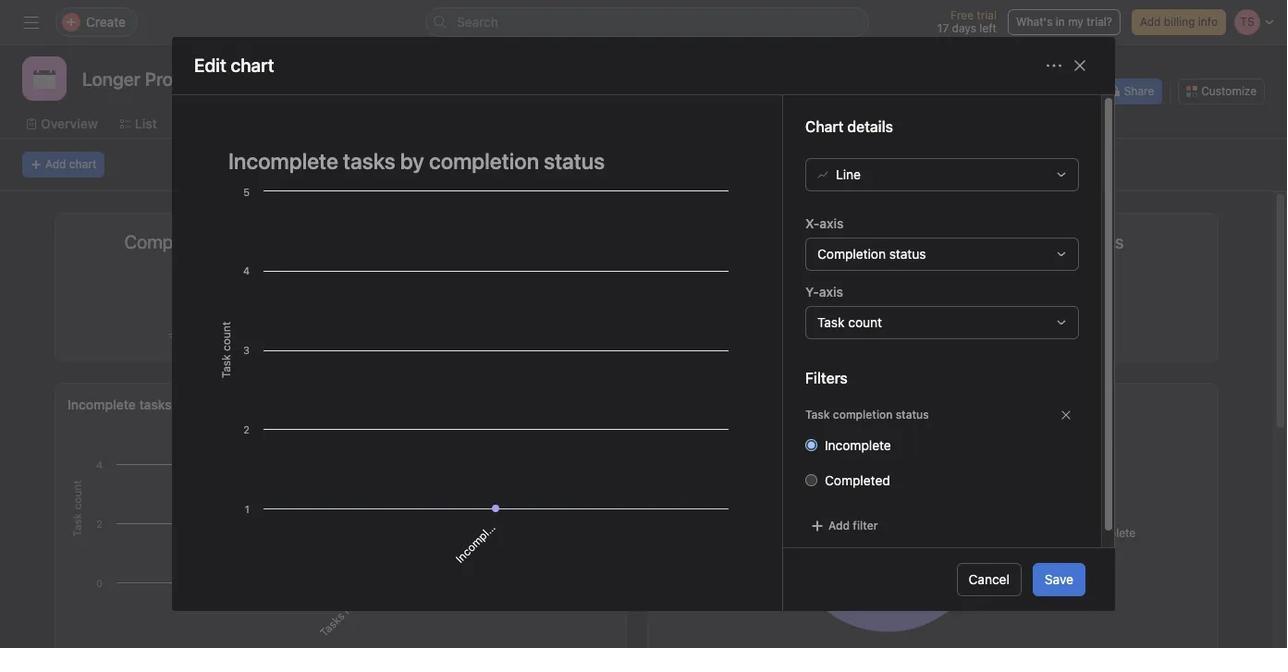 Task type: locate. For each thing, give the bounding box(es) containing it.
add inside button
[[45, 157, 66, 171]]

1 filter
[[774, 329, 810, 343]]

a button to remove the filter image
[[1061, 409, 1072, 421]]

1 horizontal spatial in
[[1056, 15, 1065, 29]]

Incomplete tasks by completion status text field
[[216, 139, 738, 182]]

1 vertical spatial axis
[[819, 284, 843, 299]]

task inside dropdown button
[[817, 314, 845, 330]]

filters inside no filters button
[[1081, 329, 1114, 343]]

1 horizontal spatial add
[[829, 519, 850, 532]]

chart details
[[805, 118, 893, 135]]

1 horizontal spatial tasks
[[693, 397, 726, 412]]

add inside button
[[1140, 15, 1161, 29]]

messages link
[[746, 114, 822, 134]]

1 1 button from the left
[[479, 265, 498, 317]]

axis
[[820, 215, 844, 231], [819, 284, 843, 299]]

free trial 17 days left
[[937, 8, 997, 35]]

1 vertical spatial filters
[[805, 370, 848, 386]]

x-
[[805, 215, 820, 231]]

0 horizontal spatial add
[[45, 157, 66, 171]]

status right completion in the right bottom of the page
[[896, 408, 929, 421]]

add left filter
[[829, 519, 850, 532]]

close image
[[1073, 58, 1087, 73]]

add to starred image
[[244, 71, 258, 86]]

0 horizontal spatial tasks
[[139, 397, 172, 412]]

1 vertical spatial task
[[805, 408, 830, 421]]

filters up completion status
[[805, 370, 848, 386]]

1 horizontal spatial filters
[[1081, 329, 1114, 343]]

filters
[[1081, 329, 1114, 343], [805, 370, 848, 386]]

completion
[[817, 246, 886, 261]]

count
[[848, 314, 882, 330]]

0 horizontal spatial in
[[354, 586, 370, 603]]

calendar image
[[33, 68, 55, 90]]

by section
[[175, 397, 238, 412]]

task down y-axis on the top right
[[817, 314, 845, 330]]

search
[[457, 14, 498, 30]]

1 button
[[479, 265, 498, 317], [1071, 265, 1090, 317]]

2 tasks from the left
[[693, 397, 726, 412]]

1 horizontal spatial 1 button
[[1071, 265, 1090, 317]]

add for add billing info
[[1140, 15, 1161, 29]]

left
[[980, 21, 997, 35]]

no filters
[[1063, 329, 1114, 343]]

axis up task count
[[819, 284, 843, 299]]

axis up the completion
[[820, 215, 844, 231]]

add left billing
[[1140, 15, 1161, 29]]

0 vertical spatial filters
[[1081, 329, 1114, 343]]

task up incomplete radio
[[805, 408, 830, 421]]

filter
[[783, 329, 810, 343]]

what's
[[1016, 15, 1053, 29]]

task count button
[[805, 306, 1079, 339]]

tasks
[[139, 397, 172, 412], [693, 397, 726, 412]]

1 vertical spatial in
[[354, 586, 370, 603]]

0 vertical spatial axis
[[820, 215, 844, 231]]

a
[[363, 580, 377, 594]]

2 horizontal spatial add
[[1140, 15, 1161, 29]]

completion status button
[[805, 237, 1079, 271]]

free
[[951, 8, 974, 22]]

add chart
[[45, 157, 96, 171]]

0 horizontal spatial 1 button
[[479, 265, 498, 317]]

overview link
[[26, 114, 98, 134]]

filters right no
[[1081, 329, 1114, 343]]

1
[[479, 265, 498, 317], [1071, 265, 1090, 317], [774, 329, 780, 343]]

no filters button
[[1043, 327, 1119, 346]]

edit chart
[[194, 54, 274, 76]]

overview
[[41, 116, 98, 131]]

line
[[836, 166, 861, 182]]

None text field
[[78, 62, 208, 95]]

overdue tasks
[[727, 231, 843, 252]]

by
[[729, 397, 744, 412]]

2 1 button from the left
[[1071, 265, 1090, 317]]

1 filter button
[[755, 327, 815, 346]]

incomplete tasks by section
[[68, 397, 238, 412]]

tasks not in a section
[[317, 550, 406, 640]]

line button
[[805, 158, 1079, 191]]

status right the completion
[[889, 246, 926, 261]]

status
[[889, 246, 926, 261], [896, 408, 929, 421]]

in
[[1056, 15, 1065, 29], [354, 586, 370, 603]]

trial
[[977, 8, 997, 22]]

y-
[[805, 284, 819, 299]]

1 vertical spatial status
[[896, 408, 929, 421]]

1 horizontal spatial 1
[[774, 329, 780, 343]]

save
[[1045, 571, 1074, 587]]

add filter button
[[805, 513, 883, 539]]

tasks
[[317, 609, 347, 640]]

total tasks by completion status
[[660, 397, 857, 412]]

0 vertical spatial status
[[889, 246, 926, 261]]

tasks left the by section
[[139, 397, 172, 412]]

ts button
[[1016, 80, 1038, 103]]

add inside dropdown button
[[829, 519, 850, 532]]

2 vertical spatial add
[[829, 519, 850, 532]]

1 tasks from the left
[[139, 397, 172, 412]]

add left chart
[[45, 157, 66, 171]]

incomplete
[[68, 397, 136, 412], [825, 437, 891, 453], [453, 515, 504, 566], [1078, 526, 1136, 540]]

total
[[660, 397, 690, 412]]

share button
[[1101, 79, 1163, 104]]

0 horizontal spatial filters
[[805, 370, 848, 386]]

tasks left by
[[693, 397, 726, 412]]

0 vertical spatial add
[[1140, 15, 1161, 29]]

task
[[817, 314, 845, 330], [805, 408, 830, 421]]

1 vertical spatial add
[[45, 157, 66, 171]]

0 vertical spatial in
[[1056, 15, 1065, 29]]

completed
[[825, 472, 890, 488]]

0 vertical spatial task
[[817, 314, 845, 330]]

days
[[952, 21, 976, 35]]

cancel button
[[957, 563, 1022, 596]]

0 horizontal spatial 1
[[479, 265, 498, 317]]

add
[[1140, 15, 1161, 29], [45, 157, 66, 171], [829, 519, 850, 532]]



Task type: describe. For each thing, give the bounding box(es) containing it.
completion
[[833, 408, 893, 421]]

status inside "dropdown button"
[[889, 246, 926, 261]]

Incomplete radio
[[805, 439, 817, 451]]

tasks for total
[[693, 397, 726, 412]]

task completion status
[[805, 408, 929, 421]]

2 horizontal spatial 1
[[1071, 265, 1090, 317]]

in inside tasks not in a section
[[354, 586, 370, 603]]

search list box
[[425, 7, 869, 37]]

0 button
[[771, 265, 798, 317]]

completion status
[[747, 397, 857, 412]]

add filter
[[829, 519, 878, 532]]

add billing info button
[[1132, 9, 1226, 35]]

files
[[859, 116, 887, 131]]

billing
[[1164, 15, 1195, 29]]

info
[[1198, 15, 1218, 29]]

axis for y-
[[819, 284, 843, 299]]

task for task count
[[817, 314, 845, 330]]

share
[[1124, 84, 1154, 98]]

task count
[[817, 314, 882, 330]]

add for add chart
[[45, 157, 66, 171]]

cancel
[[969, 571, 1010, 587]]

in inside button
[[1056, 15, 1065, 29]]

17
[[937, 21, 949, 35]]

add for add filter
[[829, 519, 850, 532]]

list
[[135, 116, 157, 131]]

more actions image
[[1047, 58, 1062, 73]]

0
[[771, 265, 798, 317]]

filter
[[853, 519, 878, 532]]

section
[[369, 550, 406, 587]]

task for task completion status
[[805, 408, 830, 421]]

my
[[1068, 15, 1084, 29]]

add billing info
[[1140, 15, 1218, 29]]

y-axis
[[805, 284, 843, 299]]

add chart button
[[22, 152, 105, 178]]

no
[[1063, 329, 1078, 343]]

x-axis
[[805, 215, 844, 231]]

completion status
[[817, 246, 926, 261]]

what's in my trial?
[[1016, 15, 1112, 29]]

not
[[340, 595, 362, 617]]

total tasks
[[1038, 231, 1124, 252]]

chart
[[69, 157, 96, 171]]

save button
[[1033, 563, 1086, 596]]

Completed radio
[[805, 474, 817, 486]]

files link
[[844, 114, 887, 134]]

1 inside button
[[774, 329, 780, 343]]

ts
[[1020, 84, 1034, 98]]

tasks for incomplete
[[139, 397, 172, 412]]

list link
[[120, 114, 157, 134]]

completed tasks
[[124, 231, 261, 252]]

what's in my trial? button
[[1008, 9, 1121, 35]]

axis for x-
[[820, 215, 844, 231]]

trial?
[[1087, 15, 1112, 29]]

search button
[[425, 7, 869, 37]]

messages
[[760, 116, 822, 131]]



Task type: vqa. For each thing, say whether or not it's contained in the screenshot.
Add in the dropdown button
yes



